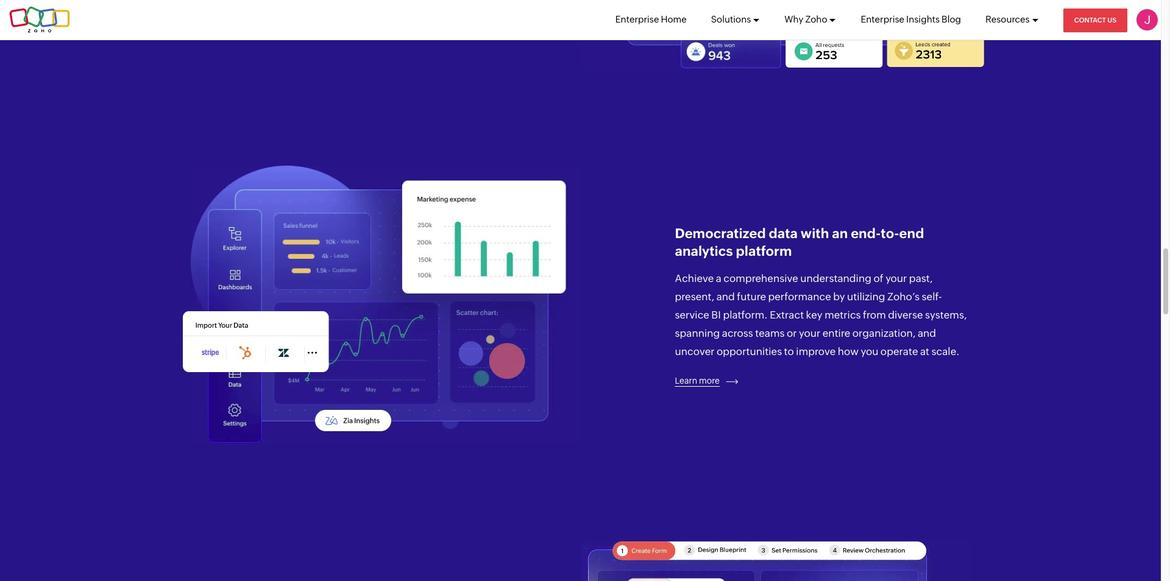 Task type: describe. For each thing, give the bounding box(es) containing it.
insights
[[907, 14, 940, 24]]

spanning
[[675, 328, 720, 340]]

organization,
[[853, 328, 916, 340]]

service
[[675, 309, 710, 321]]

resources
[[986, 14, 1030, 24]]

learn more link
[[675, 376, 738, 386]]

self-
[[922, 291, 942, 303]]

home
[[661, 14, 687, 24]]

teams
[[755, 328, 785, 340]]

zoho's
[[888, 291, 920, 303]]

democratized
[[675, 226, 766, 242]]

how
[[838, 346, 859, 358]]

key
[[806, 309, 823, 321]]

utilizing
[[847, 291, 886, 303]]

democratized data with an end-to-end analytics platform
[[675, 226, 924, 259]]

present,
[[675, 291, 715, 303]]

0 horizontal spatial and
[[717, 291, 735, 303]]

to
[[784, 346, 794, 358]]

solutions
[[711, 14, 751, 24]]

contact us link
[[1064, 9, 1128, 32]]

enterprise insights blog link
[[861, 0, 961, 39]]

opportunities
[[717, 346, 782, 358]]

extract
[[770, 309, 804, 321]]

software screen3 image
[[581, 540, 971, 582]]

0 horizontal spatial your
[[799, 328, 821, 340]]

zoho enterprise logo image
[[9, 6, 70, 33]]

or
[[787, 328, 797, 340]]

past,
[[909, 273, 933, 285]]

bi
[[712, 309, 721, 321]]

from
[[863, 309, 886, 321]]

1 vertical spatial and
[[918, 328, 936, 340]]

end-
[[851, 226, 881, 242]]

an
[[832, 226, 848, 242]]

operate
[[881, 346, 918, 358]]

blog
[[942, 14, 961, 24]]

learn more
[[675, 376, 720, 386]]

zoho
[[806, 14, 828, 24]]

enterprise for enterprise insights blog
[[861, 14, 905, 24]]

achieve
[[675, 273, 714, 285]]

entire
[[823, 328, 851, 340]]

metrics
[[825, 309, 861, 321]]

comprehensive
[[724, 273, 798, 285]]

performance
[[768, 291, 831, 303]]

to-
[[881, 226, 900, 242]]

data
[[769, 226, 798, 242]]

more
[[699, 376, 720, 386]]

understanding
[[801, 273, 872, 285]]

contact us
[[1075, 16, 1117, 24]]

0 vertical spatial your
[[886, 273, 907, 285]]

james peterson image
[[1137, 9, 1158, 30]]

why zoho
[[785, 14, 828, 24]]



Task type: vqa. For each thing, say whether or not it's contained in the screenshot.
"support"
no



Task type: locate. For each thing, give the bounding box(es) containing it.
end
[[900, 226, 924, 242]]

0 horizontal spatial enterprise
[[616, 14, 659, 24]]

platform
[[736, 244, 792, 259]]

enterprise insights blog
[[861, 14, 961, 24]]

future
[[737, 291, 766, 303]]

your right the or
[[799, 328, 821, 340]]

analytics
[[675, 244, 733, 259]]

systems,
[[925, 309, 967, 321]]

1 vertical spatial your
[[799, 328, 821, 340]]

and up "at" on the bottom right
[[918, 328, 936, 340]]

2 enterprise from the left
[[861, 14, 905, 24]]

uncover
[[675, 346, 715, 358]]

at
[[920, 346, 930, 358]]

you
[[861, 346, 879, 358]]

your
[[886, 273, 907, 285], [799, 328, 821, 340]]

across
[[722, 328, 753, 340]]

enterprise
[[616, 14, 659, 24], [861, 14, 905, 24]]

by
[[833, 291, 845, 303]]

achieve a comprehensive understanding of your past, present, and future performance by utilizing zoho's self- service bi platform. extract key metrics from diverse systems, spanning across teams or your entire organization, and uncover opportunities to improve how you operate at scale.
[[675, 273, 967, 358]]

diverse
[[888, 309, 923, 321]]

improve
[[796, 346, 836, 358]]

and down a
[[717, 291, 735, 303]]

and
[[717, 291, 735, 303], [918, 328, 936, 340]]

enterprise left 'home'
[[616, 14, 659, 24]]

zia insights image
[[315, 410, 392, 432]]

import data image
[[183, 312, 329, 372]]

1 horizontal spatial your
[[886, 273, 907, 285]]

a
[[716, 273, 722, 285]]

us
[[1108, 16, 1117, 24]]

contact
[[1075, 16, 1106, 24]]

with
[[801, 226, 829, 242]]

enterprise home link
[[616, 0, 687, 39]]

enterprise left the insights
[[861, 14, 905, 24]]

enterprise for enterprise home
[[616, 14, 659, 24]]

of
[[874, 273, 884, 285]]

enterprise inside "link"
[[861, 14, 905, 24]]

1 horizontal spatial enterprise
[[861, 14, 905, 24]]

learn
[[675, 376, 697, 386]]

0 vertical spatial and
[[717, 291, 735, 303]]

software screen2 image
[[191, 166, 581, 444]]

1 horizontal spatial and
[[918, 328, 936, 340]]

why
[[785, 14, 804, 24]]

your right of
[[886, 273, 907, 285]]

scale.
[[932, 346, 960, 358]]

enterprise home
[[616, 14, 687, 24]]

1 enterprise from the left
[[616, 14, 659, 24]]

software screen1 image
[[581, 0, 971, 70]]

platform.
[[723, 309, 768, 321]]



